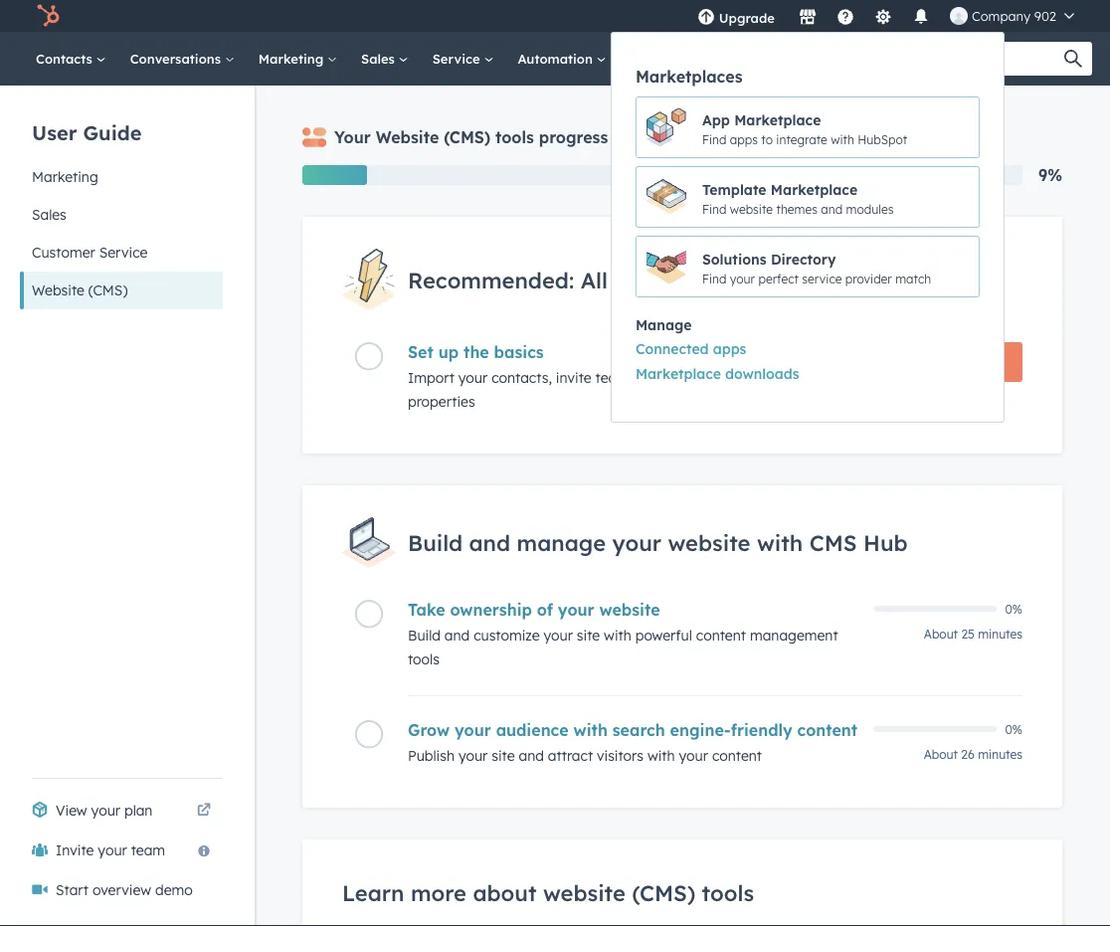 Task type: describe. For each thing, give the bounding box(es) containing it.
manage group
[[612, 337, 1004, 386]]

user guide
[[32, 120, 142, 145]]

service link
[[421, 32, 506, 86]]

0% for grow your audience with search engine-friendly content
[[1006, 722, 1023, 737]]

link opens in a new window image
[[197, 799, 211, 823]]

view your plan
[[56, 802, 153, 819]]

settings image
[[875, 9, 892, 27]]

app
[[702, 111, 730, 129]]

notifications button
[[904, 0, 938, 32]]

hubspot inside app marketplace find apps to integrate with hubspot
[[858, 132, 908, 147]]

marketplace for template marketplace
[[771, 181, 858, 198]]

template
[[702, 181, 767, 198]]

your down of
[[544, 627, 573, 644]]

customer
[[32, 244, 95, 261]]

customer service
[[32, 244, 148, 261]]

hubspot link
[[24, 4, 75, 28]]

build and manage your website with cms hub
[[408, 529, 908, 557]]

minutes for grow your audience with search engine-friendly content
[[978, 747, 1023, 762]]

marketplaces button
[[787, 0, 829, 32]]

website inside take ownership of your website build and customize your site with powerful content management tools
[[600, 600, 660, 620]]

0 vertical spatial (cms)
[[444, 127, 491, 147]]

contacts link
[[24, 32, 118, 86]]

need
[[661, 266, 714, 293]]

progress
[[539, 127, 608, 147]]

search
[[613, 720, 665, 740]]

2 horizontal spatial (cms)
[[632, 880, 696, 907]]

website (cms)
[[32, 282, 128, 299]]

0 vertical spatial tools
[[496, 127, 534, 147]]

invite
[[556, 369, 592, 387]]

902
[[1035, 7, 1057, 24]]

recommended:
[[408, 266, 574, 293]]

help image
[[837, 9, 855, 27]]

asset marketplace image
[[647, 177, 687, 217]]

1 vertical spatial content
[[798, 720, 858, 740]]

engine-
[[670, 720, 731, 740]]

search button
[[1055, 42, 1093, 76]]

find for solutions directory
[[702, 271, 727, 286]]

learn more about website (cms) tools
[[342, 880, 754, 907]]

match
[[896, 271, 932, 286]]

conversations
[[130, 50, 225, 67]]

plan
[[124, 802, 153, 819]]

teammates,
[[596, 369, 674, 387]]

26
[[962, 747, 975, 762]]

2 vertical spatial tools
[[702, 880, 754, 907]]

sales link
[[349, 32, 421, 86]]

and inside grow your audience with search engine-friendly content publish your site and attract visitors with your content
[[519, 747, 544, 765]]

25
[[962, 627, 975, 642]]

properties
[[408, 393, 475, 411]]

1 horizontal spatial service
[[433, 50, 484, 67]]

and inside set up the basics import your contacts, invite teammates, and understand hubspot properties
[[678, 369, 703, 387]]

basics
[[494, 343, 544, 362]]

about 26 minutes
[[924, 747, 1023, 762]]

upgrade
[[719, 9, 775, 26]]

1 build from the top
[[408, 529, 463, 557]]

hubspot image
[[36, 4, 60, 28]]

view
[[56, 802, 87, 819]]

with up attract
[[574, 720, 608, 740]]

app marketplace image
[[647, 107, 687, 147]]

take ownership of your website build and customize your site with powerful content management tools
[[408, 600, 838, 668]]

cms
[[810, 529, 857, 557]]

learn
[[342, 880, 404, 907]]

company 902
[[972, 7, 1057, 24]]

about 25 minutes
[[924, 627, 1023, 642]]

website inside button
[[32, 282, 84, 299]]

overview
[[92, 882, 151, 899]]

your left plan
[[91, 802, 120, 819]]

company
[[972, 7, 1031, 24]]

grow your audience with search engine-friendly content publish your site and attract visitors with your content
[[408, 720, 858, 765]]

service
[[802, 271, 842, 286]]

provider
[[846, 271, 892, 286]]

understand
[[707, 369, 782, 387]]

take ownership of your website button
[[408, 600, 862, 620]]

sales inside button
[[32, 206, 66, 223]]

about
[[473, 880, 537, 907]]

minutes for take ownership of your website
[[978, 627, 1023, 642]]

all
[[581, 266, 608, 293]]

2 marketplaces menu from the top
[[611, 32, 1005, 423]]

marketplaces group
[[612, 97, 1004, 298]]

start overview demo
[[56, 882, 193, 899]]

your website (cms) tools progress
[[334, 127, 608, 147]]

with left 'cms'
[[757, 529, 803, 557]]

start
[[56, 882, 89, 899]]

invite your team
[[56, 842, 165, 859]]

contacts
[[36, 50, 96, 67]]

set up the basics button
[[408, 343, 862, 362]]

site inside take ownership of your website build and customize your site with powerful content management tools
[[577, 627, 600, 644]]

your inside button
[[98, 842, 127, 859]]

build inside take ownership of your website build and customize your site with powerful content management tools
[[408, 627, 441, 644]]

directory
[[771, 251, 836, 268]]

management
[[750, 627, 838, 644]]

you
[[614, 266, 654, 293]]

recommended: all you need to get started
[[408, 266, 869, 293]]

get
[[749, 266, 784, 293]]

more
[[411, 880, 467, 907]]

perfect
[[759, 271, 799, 286]]

about for grow your audience with search engine-friendly content
[[924, 747, 958, 762]]

your right grow
[[455, 720, 491, 740]]

modules
[[846, 201, 894, 216]]



Task type: locate. For each thing, give the bounding box(es) containing it.
2 vertical spatial (cms)
[[632, 880, 696, 907]]

your inside solutions directory find your perfect service provider match
[[730, 271, 755, 286]]

hubspot inside set up the basics import your contacts, invite teammates, and understand hubspot properties
[[786, 369, 844, 387]]

1 horizontal spatial website
[[376, 127, 439, 147]]

find for template marketplace
[[702, 201, 727, 216]]

1 vertical spatial 0%
[[1006, 722, 1023, 737]]

sales up customer
[[32, 206, 66, 223]]

site
[[577, 627, 600, 644], [492, 747, 515, 765]]

marketplace up themes
[[771, 181, 858, 198]]

1 vertical spatial marketing
[[32, 168, 98, 186]]

service
[[433, 50, 484, 67], [99, 244, 148, 261]]

find
[[702, 132, 727, 147], [702, 201, 727, 216], [702, 271, 727, 286]]

site inside grow your audience with search engine-friendly content publish your site and attract visitors with your content
[[492, 747, 515, 765]]

1 vertical spatial tools
[[408, 651, 440, 668]]

1 minutes from the top
[[978, 627, 1023, 642]]

content
[[696, 627, 746, 644], [798, 720, 858, 740], [712, 747, 762, 765]]

your down solutions on the top right of page
[[730, 271, 755, 286]]

0% for take ownership of your website
[[1006, 602, 1023, 616]]

marketplace inside app marketplace find apps to integrate with hubspot
[[735, 111, 821, 129]]

company 902 button
[[938, 0, 1087, 32]]

find for app marketplace
[[702, 132, 727, 147]]

service right sales link
[[433, 50, 484, 67]]

website
[[730, 201, 773, 216], [668, 529, 751, 557], [600, 600, 660, 620], [543, 880, 626, 907]]

hubspot up modules
[[858, 132, 908, 147]]

and inside take ownership of your website build and customize your site with powerful content management tools
[[445, 627, 470, 644]]

mateo roberts image
[[950, 7, 968, 25]]

to for apps
[[762, 132, 773, 147]]

and inside the template marketplace find website themes and modules
[[821, 201, 843, 216]]

the
[[464, 343, 489, 362]]

content right powerful
[[696, 627, 746, 644]]

audience
[[496, 720, 569, 740]]

link opens in a new window image
[[197, 804, 211, 818]]

2 horizontal spatial tools
[[702, 880, 754, 907]]

1 about from the top
[[924, 627, 958, 642]]

sales right marketing link
[[361, 50, 399, 67]]

1 horizontal spatial hubspot
[[858, 132, 908, 147]]

0 vertical spatial minutes
[[978, 627, 1023, 642]]

1 vertical spatial hubspot
[[786, 369, 844, 387]]

marketing down user in the left of the page
[[32, 168, 98, 186]]

your website (cms) tools progress progress bar
[[303, 165, 367, 185]]

1 marketplaces menu from the top
[[611, 0, 1087, 423]]

0 horizontal spatial (cms)
[[88, 282, 128, 299]]

0 vertical spatial website
[[376, 127, 439, 147]]

contacts,
[[492, 369, 552, 387]]

template marketplace find website themes and modules
[[702, 181, 894, 216]]

2 build from the top
[[408, 627, 441, 644]]

content right friendly on the bottom right
[[798, 720, 858, 740]]

marketplaces menu item
[[611, 0, 1005, 423]]

0% up about 25 minutes
[[1006, 602, 1023, 616]]

1 horizontal spatial tools
[[496, 127, 534, 147]]

1 vertical spatial to
[[720, 266, 742, 293]]

with inside app marketplace find apps to integrate with hubspot
[[831, 132, 855, 147]]

site down the audience
[[492, 747, 515, 765]]

find down template
[[702, 201, 727, 216]]

your down engine-
[[679, 747, 708, 765]]

1 vertical spatial (cms)
[[88, 282, 128, 299]]

1 horizontal spatial to
[[762, 132, 773, 147]]

manage
[[517, 529, 606, 557]]

your left team
[[98, 842, 127, 859]]

manage
[[636, 316, 692, 334]]

2 vertical spatial marketplace
[[636, 365, 721, 382]]

search image
[[1065, 50, 1083, 68]]

website
[[376, 127, 439, 147], [32, 282, 84, 299]]

0 vertical spatial about
[[924, 627, 958, 642]]

user guide views element
[[20, 86, 223, 309]]

demo
[[155, 882, 193, 899]]

0 vertical spatial find
[[702, 132, 727, 147]]

solutions directory image
[[647, 247, 687, 287]]

grow
[[408, 720, 450, 740]]

0 horizontal spatial to
[[720, 266, 742, 293]]

apps inside manage connected apps marketplace downloads
[[713, 340, 747, 358]]

up
[[439, 343, 459, 362]]

your right publish
[[459, 747, 488, 765]]

2 find from the top
[[702, 201, 727, 216]]

marketplaces
[[636, 67, 743, 87]]

marketing link
[[247, 32, 349, 86]]

0 vertical spatial to
[[762, 132, 773, 147]]

with right the 'integrate'
[[831, 132, 855, 147]]

1 vertical spatial service
[[99, 244, 148, 261]]

your
[[334, 127, 371, 147]]

content down friendly on the bottom right
[[712, 747, 762, 765]]

0% up about 26 minutes
[[1006, 722, 1023, 737]]

team
[[131, 842, 165, 859]]

invite your team button
[[20, 831, 223, 871]]

0 vertical spatial marketplace
[[735, 111, 821, 129]]

and down take
[[445, 627, 470, 644]]

set
[[408, 343, 434, 362]]

marketplace for app marketplace
[[735, 111, 821, 129]]

to for need
[[720, 266, 742, 293]]

find inside app marketplace find apps to integrate with hubspot
[[702, 132, 727, 147]]

with down search
[[648, 747, 675, 765]]

0 horizontal spatial service
[[99, 244, 148, 261]]

apps down app
[[730, 132, 758, 147]]

1 0% from the top
[[1006, 602, 1023, 616]]

(cms) inside button
[[88, 282, 128, 299]]

and down the audience
[[519, 747, 544, 765]]

website (cms) button
[[20, 272, 223, 309]]

upgrade image
[[697, 9, 715, 27]]

find down solutions on the top right of page
[[702, 271, 727, 286]]

and up ownership
[[469, 529, 511, 557]]

minutes
[[978, 627, 1023, 642], [978, 747, 1023, 762]]

1 horizontal spatial site
[[577, 627, 600, 644]]

about left 25
[[924, 627, 958, 642]]

0 vertical spatial content
[[696, 627, 746, 644]]

marketing inside marketing button
[[32, 168, 98, 186]]

your inside set up the basics import your contacts, invite teammates, and understand hubspot properties
[[459, 369, 488, 387]]

Search HubSpot search field
[[831, 42, 1075, 76]]

automation link
[[506, 32, 619, 86]]

1 vertical spatial apps
[[713, 340, 747, 358]]

marketing
[[259, 50, 327, 67], [32, 168, 98, 186]]

2 0% from the top
[[1006, 722, 1023, 737]]

1 horizontal spatial (cms)
[[444, 127, 491, 147]]

1 vertical spatial website
[[32, 282, 84, 299]]

marketing inside marketing link
[[259, 50, 327, 67]]

your up 'take ownership of your website' button
[[613, 529, 662, 557]]

website right your
[[376, 127, 439, 147]]

ownership
[[450, 600, 532, 620]]

automation
[[518, 50, 597, 67]]

0 vertical spatial 0%
[[1006, 602, 1023, 616]]

hubspot right the understand
[[786, 369, 844, 387]]

marketplace inside manage connected apps marketplace downloads
[[636, 365, 721, 382]]

marketing left sales link
[[259, 50, 327, 67]]

hub
[[864, 529, 908, 557]]

app marketplace find apps to integrate with hubspot
[[702, 111, 908, 147]]

help button
[[829, 0, 863, 32]]

service inside button
[[99, 244, 148, 261]]

guide
[[83, 120, 142, 145]]

service down "sales" button
[[99, 244, 148, 261]]

hubspot
[[858, 132, 908, 147], [786, 369, 844, 387]]

and right themes
[[821, 201, 843, 216]]

1 horizontal spatial sales
[[361, 50, 399, 67]]

apps inside app marketplace find apps to integrate with hubspot
[[730, 132, 758, 147]]

0 vertical spatial hubspot
[[858, 132, 908, 147]]

2 about from the top
[[924, 747, 958, 762]]

1 vertical spatial minutes
[[978, 747, 1023, 762]]

apps up "marketplace downloads" link
[[713, 340, 747, 358]]

0 horizontal spatial tools
[[408, 651, 440, 668]]

publish
[[408, 747, 455, 765]]

to
[[762, 132, 773, 147], [720, 266, 742, 293]]

0 vertical spatial service
[[433, 50, 484, 67]]

notifications image
[[912, 9, 930, 27]]

1 vertical spatial site
[[492, 747, 515, 765]]

1 vertical spatial about
[[924, 747, 958, 762]]

connected apps link
[[636, 340, 747, 358]]

about left the '26'
[[924, 747, 958, 762]]

settings link
[[863, 0, 904, 32]]

1 vertical spatial find
[[702, 201, 727, 216]]

site down 'take ownership of your website' button
[[577, 627, 600, 644]]

build up take
[[408, 529, 463, 557]]

to inside app marketplace find apps to integrate with hubspot
[[762, 132, 773, 147]]

1 horizontal spatial marketing
[[259, 50, 327, 67]]

with inside take ownership of your website build and customize your site with powerful content management tools
[[604, 627, 632, 644]]

marketplace inside the template marketplace find website themes and modules
[[771, 181, 858, 198]]

solutions directory find your perfect service provider match
[[702, 251, 932, 286]]

your down the
[[459, 369, 488, 387]]

your right of
[[558, 600, 595, 620]]

find inside the template marketplace find website themes and modules
[[702, 201, 727, 216]]

2 minutes from the top
[[978, 747, 1023, 762]]

connected
[[636, 340, 709, 358]]

set up the basics import your contacts, invite teammates, and understand hubspot properties
[[408, 343, 844, 411]]

find down app
[[702, 132, 727, 147]]

0 horizontal spatial sales
[[32, 206, 66, 223]]

content inside take ownership of your website build and customize your site with powerful content management tools
[[696, 627, 746, 644]]

find inside solutions directory find your perfect service provider match
[[702, 271, 727, 286]]

1 vertical spatial marketplace
[[771, 181, 858, 198]]

about
[[924, 627, 958, 642], [924, 747, 958, 762]]

of
[[537, 600, 553, 620]]

0 vertical spatial build
[[408, 529, 463, 557]]

marketplaces image
[[799, 9, 817, 27]]

and
[[821, 201, 843, 216], [678, 369, 703, 387], [469, 529, 511, 557], [445, 627, 470, 644], [519, 747, 544, 765]]

marketplace down connected
[[636, 365, 721, 382]]

and down connected apps link
[[678, 369, 703, 387]]

website inside the template marketplace find website themes and modules
[[730, 201, 773, 216]]

themes
[[777, 201, 818, 216]]

marketplace up the 'integrate'
[[735, 111, 821, 129]]

0 vertical spatial apps
[[730, 132, 758, 147]]

integrate
[[777, 132, 828, 147]]

0 horizontal spatial marketing
[[32, 168, 98, 186]]

1 vertical spatial sales
[[32, 206, 66, 223]]

powerful
[[636, 627, 692, 644]]

1 vertical spatial build
[[408, 627, 441, 644]]

with
[[831, 132, 855, 147], [757, 529, 803, 557], [604, 627, 632, 644], [574, 720, 608, 740], [648, 747, 675, 765]]

0 vertical spatial marketing
[[259, 50, 327, 67]]

0 vertical spatial site
[[577, 627, 600, 644]]

2 vertical spatial find
[[702, 271, 727, 286]]

1 find from the top
[[702, 132, 727, 147]]

solutions
[[702, 251, 767, 268]]

marketplaces menu
[[611, 0, 1087, 423], [611, 32, 1005, 423]]

friendly
[[731, 720, 793, 740]]

0 horizontal spatial hubspot
[[786, 369, 844, 387]]

about for take ownership of your website
[[924, 627, 958, 642]]

3 find from the top
[[702, 271, 727, 286]]

(cms)
[[444, 127, 491, 147], [88, 282, 128, 299], [632, 880, 696, 907]]

grow your audience with search engine-friendly content button
[[408, 720, 862, 740]]

marketplace downloads link
[[636, 365, 800, 382]]

minutes right the '26'
[[978, 747, 1023, 762]]

to left the 'integrate'
[[762, 132, 773, 147]]

visitors
[[597, 747, 644, 765]]

with down 'take ownership of your website' button
[[604, 627, 632, 644]]

import
[[408, 369, 455, 387]]

0 horizontal spatial site
[[492, 747, 515, 765]]

to left get
[[720, 266, 742, 293]]

tools inside take ownership of your website build and customize your site with powerful content management tools
[[408, 651, 440, 668]]

9%
[[1039, 165, 1063, 185]]

tools
[[496, 127, 534, 147], [408, 651, 440, 668], [702, 880, 754, 907]]

2 vertical spatial content
[[712, 747, 762, 765]]

your
[[730, 271, 755, 286], [459, 369, 488, 387], [613, 529, 662, 557], [558, 600, 595, 620], [544, 627, 573, 644], [455, 720, 491, 740], [459, 747, 488, 765], [679, 747, 708, 765], [91, 802, 120, 819], [98, 842, 127, 859]]

build down take
[[408, 627, 441, 644]]

downloads
[[725, 365, 800, 382]]

sales button
[[20, 196, 223, 234]]

apps
[[730, 132, 758, 147], [713, 340, 747, 358]]

marketing button
[[20, 158, 223, 196]]

minutes right 25
[[978, 627, 1023, 642]]

0 horizontal spatial website
[[32, 282, 84, 299]]

0 vertical spatial sales
[[361, 50, 399, 67]]

take
[[408, 600, 445, 620]]

manage connected apps marketplace downloads
[[636, 316, 800, 382]]

website down customer
[[32, 282, 84, 299]]

user
[[32, 120, 77, 145]]

sales
[[361, 50, 399, 67], [32, 206, 66, 223]]

invite
[[56, 842, 94, 859]]



Task type: vqa. For each thing, say whether or not it's contained in the screenshot.
9%
yes



